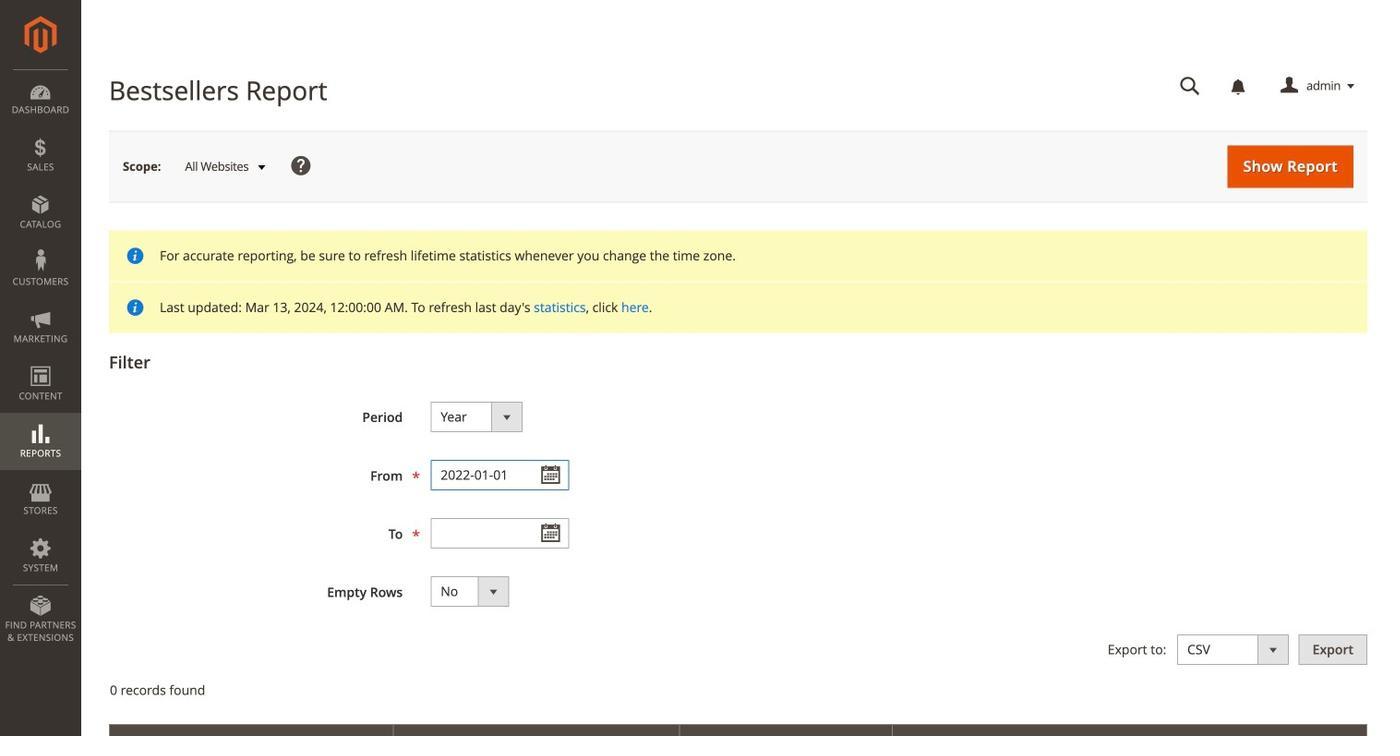 Task type: locate. For each thing, give the bounding box(es) containing it.
None text field
[[1167, 70, 1214, 103]]

menu bar
[[0, 69, 81, 653]]

None text field
[[431, 460, 569, 490], [431, 518, 569, 549], [431, 460, 569, 490], [431, 518, 569, 549]]



Task type: describe. For each thing, give the bounding box(es) containing it.
magento admin panel image
[[24, 16, 57, 54]]



